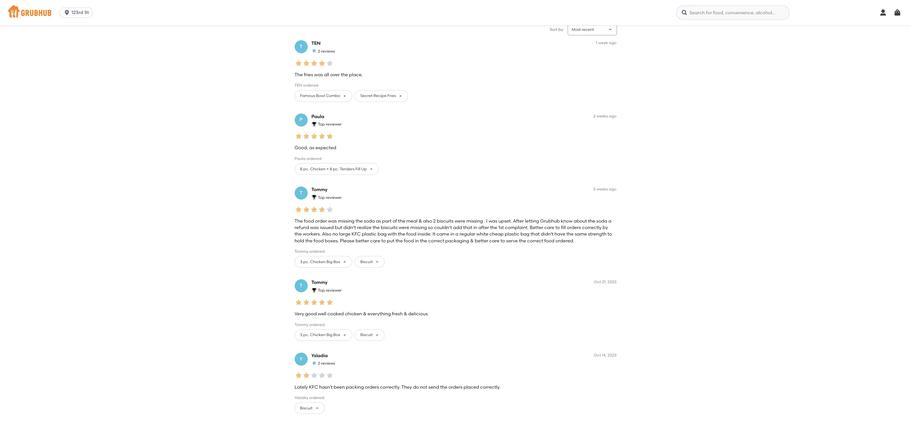 Task type: describe. For each thing, give the bounding box(es) containing it.
packing
[[346, 385, 364, 390]]

ago for soda
[[609, 187, 617, 192]]

oct 21, 2023
[[594, 280, 617, 285]]

food down workers.
[[314, 238, 324, 244]]

famous bowl combo
[[300, 94, 340, 98]]

top reviewer for well
[[318, 288, 342, 293]]

white
[[477, 232, 489, 237]]

plus icon image inside 8 pc. chicken + 8 pc. tenders fill up button
[[370, 167, 373, 171]]

1 plastic from the left
[[362, 232, 377, 237]]

know
[[561, 218, 573, 224]]

strength
[[588, 232, 607, 237]]

ysladia for ysladia
[[312, 353, 328, 359]]

chicken for order
[[310, 260, 326, 264]]

t for good
[[300, 283, 303, 289]]

top for expected
[[318, 122, 325, 127]]

to left fill
[[556, 225, 560, 231]]

ten ordered:
[[295, 83, 319, 88]]

2 vertical spatial biscuit button
[[295, 403, 325, 414]]

most
[[572, 27, 581, 32]]

correctly
[[582, 225, 602, 231]]

was up workers.
[[310, 225, 319, 231]]

combo
[[326, 94, 340, 98]]

.
[[484, 218, 485, 224]]

couldn't
[[434, 225, 452, 231]]

have
[[555, 232, 566, 237]]

chicken inside button
[[310, 167, 326, 171]]

been
[[334, 385, 345, 390]]

tommy down +
[[312, 187, 328, 193]]

123rd
[[71, 10, 83, 15]]

0 vertical spatial a
[[609, 218, 612, 224]]

oct for very good well cooked chicken & everything fresh & delicious
[[594, 280, 601, 285]]

by:
[[559, 27, 564, 32]]

0 horizontal spatial as
[[309, 145, 314, 151]]

hold
[[295, 238, 304, 244]]

inside.
[[418, 232, 432, 237]]

0 horizontal spatial missing
[[338, 218, 355, 224]]

chicken for well
[[310, 333, 326, 337]]

1 horizontal spatial svg image
[[682, 9, 688, 16]]

123rd st
[[71, 10, 89, 15]]

tommy ordered: for very good well cooked chicken & everything fresh & delicious
[[295, 323, 325, 327]]

grubhub
[[540, 218, 560, 224]]

trophy icon image for food
[[312, 195, 317, 200]]

2 reviews for ten
[[318, 49, 335, 53]]

issued
[[320, 225, 334, 231]]

the up realize
[[356, 218, 363, 224]]

2 reviews for ysladia
[[318, 362, 335, 366]]

21,
[[602, 280, 607, 285]]

1 horizontal spatial care
[[490, 238, 500, 244]]

i
[[486, 218, 488, 224]]

to down cheap
[[501, 238, 505, 244]]

everything
[[368, 311, 391, 317]]

the food order was missing the soda as part of the meal & also 2 biscuits were missing . i was upset. after letting grubhub know about the soda a refund was issued but didn't realize the biscuits were missing so couldn't add that in after the 1st complaint. better care to fill orders correctly by the workers. also no large kfc plastic bag with the food inside. it came in a regular white cheap plastic bag that didn't have the same strength to hold the food boxes. please better care to put the food in the correct packaging & better care to serve the correct food ordered.
[[295, 218, 612, 244]]

to down by
[[608, 232, 612, 237]]

the right serve
[[519, 238, 526, 244]]

orders inside the food order was missing the soda as part of the meal & also 2 biscuits were missing . i was upset. after letting grubhub know about the soda a refund was issued but didn't realize the biscuits were missing so couldn't add that in after the 1st complaint. better care to fill orders correctly by the workers. also no large kfc plastic bag with the food inside. it came in a regular white cheap plastic bag that didn't have the same strength to hold the food boxes. please better care to put the food in the correct packaging & better care to serve the correct food ordered.
[[567, 225, 581, 231]]

0 horizontal spatial care
[[370, 238, 380, 244]]

the down the inside.
[[420, 238, 427, 244]]

secret
[[360, 94, 373, 98]]

p
[[300, 117, 303, 123]]

biscuit for everything
[[360, 333, 373, 337]]

14,
[[602, 353, 607, 358]]

was right i
[[489, 218, 498, 224]]

ordered: for fries
[[303, 83, 319, 88]]

food left the inside.
[[406, 232, 417, 237]]

so
[[428, 225, 433, 231]]

the fries was all over the place.
[[295, 72, 363, 78]]

pc. down paula ordered:
[[303, 167, 309, 171]]

biscuit button for soda
[[355, 256, 385, 268]]

the up ordered.
[[567, 232, 574, 237]]

do
[[413, 385, 419, 390]]

y
[[300, 356, 303, 362]]

& right fresh
[[404, 311, 407, 317]]

3 for the food order was missing the soda as part of the meal & also 2 biscuits were missing . i was upset. after letting grubhub know about the soda a refund was issued but didn't realize the biscuits were missing so couldn't add that in after the 1st complaint. better care to fill orders correctly by the workers. also no large kfc plastic bag with the food inside. it came in a regular white cheap plastic bag that didn't have the same strength to hold the food boxes. please better care to put the food in the correct packaging & better care to serve the correct food ordered.
[[300, 260, 302, 264]]

hasn't
[[319, 385, 333, 390]]

order
[[315, 218, 327, 224]]

sort by:
[[550, 27, 564, 32]]

week
[[598, 41, 608, 45]]

add
[[453, 225, 462, 231]]

1
[[596, 41, 598, 45]]

kfc inside the food order was missing the soda as part of the meal & also 2 biscuits were missing . i was upset. after letting grubhub know about the soda a refund was issued but didn't realize the biscuits were missing so couldn't add that in after the 1st complaint. better care to fill orders correctly by the workers. also no large kfc plastic bag with the food inside. it came in a regular white cheap plastic bag that didn't have the same strength to hold the food boxes. please better care to put the food in the correct packaging & better care to serve the correct food ordered.
[[352, 232, 361, 237]]

3 weeks ago
[[593, 187, 617, 192]]

fill
[[356, 167, 361, 171]]

serve
[[506, 238, 518, 244]]

complaint.
[[505, 225, 529, 231]]

very
[[295, 311, 304, 317]]

about
[[574, 218, 587, 224]]

& right the chicken
[[363, 311, 367, 317]]

ysladia ordered:
[[295, 396, 325, 400]]

box for cooked
[[333, 333, 340, 337]]

pc. down the good at left
[[303, 333, 309, 337]]

1 vertical spatial kfc
[[309, 385, 318, 390]]

sort
[[550, 27, 558, 32]]

1 better from the left
[[356, 238, 369, 244]]

2 plastic from the left
[[505, 232, 520, 237]]

the up hold
[[295, 232, 302, 237]]

meal
[[406, 218, 418, 224]]

please
[[340, 238, 355, 244]]

chicken
[[345, 311, 362, 317]]

upset.
[[499, 218, 512, 224]]

the right "put"
[[396, 238, 403, 244]]

2 better from the left
[[475, 238, 488, 244]]

also
[[423, 218, 432, 224]]

tommy ordered: for the food order was missing the soda as part of the meal & also 2 biscuits were missing . i was upset. after letting grubhub know about the soda a refund was issued but didn't realize the biscuits were missing so couldn't add that in after the 1st complaint. better care to fill orders correctly by the workers. also no large kfc plastic bag with the food inside. it came in a regular white cheap plastic bag that didn't have the same strength to hold the food boxes. please better care to put the food in the correct packaging & better care to serve the correct food ordered.
[[295, 249, 325, 254]]

tommy up well
[[312, 280, 328, 286]]

2023 for very good well cooked chicken & everything fresh & delicious
[[608, 280, 617, 285]]

oct for lately kfc hasn't been packing orders correctly. they do not send the orders placed correctly.
[[594, 353, 601, 358]]

pc. right +
[[333, 167, 339, 171]]

1 bag from the left
[[378, 232, 387, 237]]

3 pc. chicken big box button for order
[[295, 256, 352, 268]]

not
[[420, 385, 428, 390]]

famous bowl combo button
[[295, 90, 352, 102]]

reviewer for well
[[326, 288, 342, 293]]

2 vertical spatial biscuit
[[300, 406, 313, 411]]

2 inside the food order was missing the soda as part of the meal & also 2 biscuits were missing . i was upset. after letting grubhub know about the soda a refund was issued but didn't realize the biscuits were missing so couldn't add that in after the 1st complaint. better care to fill orders correctly by the workers. also no large kfc plastic bag with the food inside. it came in a regular white cheap plastic bag that didn't have the same strength to hold the food boxes. please better care to put the food in the correct packaging & better care to serve the correct food ordered.
[[433, 218, 436, 224]]

lately
[[295, 385, 308, 390]]

was left all
[[314, 72, 323, 78]]

recent
[[582, 27, 594, 32]]

fries
[[388, 94, 396, 98]]

svg image inside the 123rd st button
[[64, 9, 70, 16]]

trophy icon image for good
[[312, 288, 317, 293]]

secret recipe fries
[[360, 94, 396, 98]]

the for the food order was missing the soda as part of the meal & also 2 biscuits were missing . i was upset. after letting grubhub know about the soda a refund was issued but didn't realize the biscuits were missing so couldn't add that in after the 1st complaint. better care to fill orders correctly by the workers. also no large kfc plastic bag with the food inside. it came in a regular white cheap plastic bag that didn't have the same strength to hold the food boxes. please better care to put the food in the correct packaging & better care to serve the correct food ordered.
[[295, 218, 303, 224]]

refund
[[295, 225, 309, 231]]

paula for paula ordered:
[[295, 156, 305, 161]]

123rd st button
[[59, 7, 96, 18]]

expected
[[316, 145, 336, 151]]

1st
[[499, 225, 504, 231]]

paula for paula
[[312, 114, 324, 119]]

came
[[437, 232, 450, 237]]

they
[[402, 385, 412, 390]]

after
[[513, 218, 524, 224]]

the right the send
[[440, 385, 448, 390]]

& down regular
[[470, 238, 474, 244]]

bowl
[[316, 94, 325, 98]]

0 horizontal spatial orders
[[365, 385, 379, 390]]

of
[[393, 218, 397, 224]]

ysladia for ysladia ordered:
[[295, 396, 308, 400]]

packaging
[[446, 238, 469, 244]]

realize
[[357, 225, 372, 231]]

the right of
[[398, 218, 405, 224]]

it
[[433, 232, 436, 237]]

tommy down hold
[[295, 249, 309, 254]]

0 vertical spatial 3
[[593, 187, 596, 192]]



Task type: vqa. For each thing, say whether or not it's contained in the screenshot.
Now button
no



Task type: locate. For each thing, give the bounding box(es) containing it.
letting
[[525, 218, 539, 224]]

1 horizontal spatial plastic
[[505, 232, 520, 237]]

ordered: for food
[[309, 249, 325, 254]]

1 horizontal spatial correctly.
[[480, 385, 501, 390]]

2 vertical spatial 3
[[300, 333, 302, 337]]

0 vertical spatial biscuit button
[[355, 256, 385, 268]]

3 ago from the top
[[609, 187, 617, 192]]

reviewer up cooked
[[326, 288, 342, 293]]

2 reviews
[[318, 49, 335, 53], [318, 362, 335, 366]]

1 vertical spatial in
[[451, 232, 454, 237]]

ordered: down "good, as expected"
[[306, 156, 322, 161]]

top reviewer for order
[[318, 195, 342, 200]]

by
[[603, 225, 608, 231]]

soda up realize
[[364, 218, 375, 224]]

3 pc. chicken big box button down boxes.
[[295, 256, 352, 268]]

1 horizontal spatial that
[[531, 232, 540, 237]]

2 box from the top
[[333, 333, 340, 337]]

tommy ordered:
[[295, 249, 325, 254], [295, 323, 325, 327]]

8 pc. chicken + 8 pc. tenders fill up
[[300, 167, 367, 171]]

weeks for good, as expected
[[597, 114, 608, 118]]

reviews up "hasn't"
[[321, 362, 335, 366]]

top up order
[[318, 195, 325, 200]]

plastic
[[362, 232, 377, 237], [505, 232, 520, 237]]

ordered: for as
[[306, 156, 322, 161]]

0 vertical spatial 3 pc. chicken big box
[[300, 260, 340, 264]]

0 vertical spatial the
[[295, 72, 303, 78]]

in left the after
[[474, 225, 477, 231]]

most recent
[[572, 27, 594, 32]]

care down "grubhub"
[[544, 225, 555, 231]]

care left "put"
[[370, 238, 380, 244]]

no
[[333, 232, 338, 237]]

1 vertical spatial didn't
[[541, 232, 554, 237]]

1 horizontal spatial orders
[[449, 385, 463, 390]]

big down boxes.
[[327, 260, 333, 264]]

2 big from the top
[[327, 333, 333, 337]]

orders down about
[[567, 225, 581, 231]]

1 vertical spatial t
[[300, 190, 303, 196]]

2 horizontal spatial care
[[544, 225, 555, 231]]

large
[[339, 232, 351, 237]]

pc.
[[303, 167, 309, 171], [333, 167, 339, 171], [303, 260, 309, 264], [303, 333, 309, 337]]

biscuit button for everything
[[355, 330, 385, 341]]

1 top from the top
[[318, 122, 325, 127]]

big for cooked
[[327, 333, 333, 337]]

that up regular
[[463, 225, 473, 231]]

0 horizontal spatial correctly.
[[380, 385, 401, 390]]

part
[[382, 218, 392, 224]]

8 right +
[[330, 167, 332, 171]]

good,
[[295, 145, 308, 151]]

t for fries
[[300, 44, 303, 49]]

didn't up large
[[344, 225, 356, 231]]

0 horizontal spatial bag
[[378, 232, 387, 237]]

0 horizontal spatial ysladia
[[295, 396, 308, 400]]

st
[[84, 10, 89, 15]]

1 2 reviews from the top
[[318, 49, 335, 53]]

with
[[388, 232, 397, 237]]

ten for ten ordered:
[[295, 83, 302, 88]]

2 horizontal spatial orders
[[567, 225, 581, 231]]

1 vertical spatial reviewer
[[326, 195, 342, 200]]

biscuits
[[437, 218, 454, 224], [381, 225, 398, 231]]

paula down good,
[[295, 156, 305, 161]]

reviewer
[[326, 122, 342, 127], [326, 195, 342, 200], [326, 288, 342, 293]]

2 8 from the left
[[330, 167, 332, 171]]

1 vertical spatial ten
[[295, 83, 302, 88]]

1 2023 from the top
[[608, 280, 617, 285]]

missing left the .
[[467, 218, 483, 224]]

biscuit for soda
[[360, 260, 373, 264]]

over
[[330, 72, 340, 78]]

0 horizontal spatial biscuits
[[381, 225, 398, 231]]

1 correctly. from the left
[[380, 385, 401, 390]]

paula ordered:
[[295, 156, 322, 161]]

tommy down very
[[295, 323, 309, 327]]

0 vertical spatial biscuits
[[437, 218, 454, 224]]

regular
[[460, 232, 475, 237]]

orders right packing
[[365, 385, 379, 390]]

2 the from the top
[[295, 218, 303, 224]]

tommy ordered: down hold
[[295, 249, 325, 254]]

1 vertical spatial 2023
[[608, 353, 617, 358]]

2 horizontal spatial missing
[[467, 218, 483, 224]]

reviews up "the fries was all over the place."
[[321, 49, 335, 53]]

missing up but
[[338, 218, 355, 224]]

reviewer up expected
[[326, 122, 342, 127]]

3 trophy icon image from the top
[[312, 288, 317, 293]]

& left also
[[419, 218, 422, 224]]

biscuit
[[360, 260, 373, 264], [360, 333, 373, 337], [300, 406, 313, 411]]

0 horizontal spatial 8
[[300, 167, 302, 171]]

ten up famous
[[295, 83, 302, 88]]

top for order
[[318, 195, 325, 200]]

2 horizontal spatial svg image
[[894, 9, 902, 17]]

2 vertical spatial top reviewer
[[318, 288, 342, 293]]

good, as expected
[[295, 145, 336, 151]]

kfc down realize
[[352, 232, 361, 237]]

better down realize
[[356, 238, 369, 244]]

&
[[419, 218, 422, 224], [470, 238, 474, 244], [363, 311, 367, 317], [404, 311, 407, 317]]

2 correct from the left
[[527, 238, 543, 244]]

0 horizontal spatial a
[[456, 232, 459, 237]]

2 reviews from the top
[[321, 362, 335, 366]]

1 ago from the top
[[609, 41, 617, 45]]

1 horizontal spatial as
[[376, 218, 381, 224]]

1 vertical spatial top reviewer
[[318, 195, 342, 200]]

ordered: down "hasn't"
[[309, 396, 325, 400]]

t for food
[[300, 190, 303, 196]]

1 vertical spatial oct
[[594, 353, 601, 358]]

big for was
[[327, 260, 333, 264]]

ordered: down well
[[309, 323, 325, 327]]

2 t from the top
[[300, 190, 303, 196]]

0 horizontal spatial paula
[[295, 156, 305, 161]]

2 2023 from the top
[[608, 353, 617, 358]]

top reviewer for expected
[[318, 122, 342, 127]]

1 vertical spatial weeks
[[597, 187, 608, 192]]

as inside the food order was missing the soda as part of the meal & also 2 biscuits were missing . i was upset. after letting grubhub know about the soda a refund was issued but didn't realize the biscuits were missing so couldn't add that in after the 1st complaint. better care to fill orders correctly by the workers. also no large kfc plastic bag with the food inside. it came in a regular white cheap plastic bag that didn't have the same strength to hold the food boxes. please better care to put the food in the correct packaging & better care to serve the correct food ordered.
[[376, 218, 381, 224]]

the up refund
[[295, 218, 303, 224]]

2 reviews up "hasn't"
[[318, 362, 335, 366]]

the up cheap
[[490, 225, 498, 231]]

fries
[[304, 72, 313, 78]]

up
[[361, 167, 367, 171]]

correct down it on the bottom left
[[428, 238, 444, 244]]

plus icon image
[[343, 94, 347, 98], [399, 94, 403, 98], [370, 167, 373, 171], [343, 260, 347, 264], [375, 260, 379, 264], [343, 333, 347, 337], [375, 333, 379, 337], [315, 407, 319, 411]]

ordered: for kfc
[[309, 396, 325, 400]]

1 horizontal spatial didn't
[[541, 232, 554, 237]]

1 chicken from the top
[[310, 167, 326, 171]]

correct down better
[[527, 238, 543, 244]]

trophy icon image for as
[[312, 121, 317, 127]]

as
[[309, 145, 314, 151], [376, 218, 381, 224]]

0 vertical spatial kfc
[[352, 232, 361, 237]]

plastic up serve
[[505, 232, 520, 237]]

2 weeks from the top
[[597, 187, 608, 192]]

as left the part at the left bottom
[[376, 218, 381, 224]]

were up "add"
[[455, 218, 466, 224]]

1 vertical spatial top
[[318, 195, 325, 200]]

1 vertical spatial were
[[399, 225, 409, 231]]

1 vertical spatial big
[[327, 333, 333, 337]]

better
[[530, 225, 543, 231]]

1 horizontal spatial missing
[[411, 225, 427, 231]]

2
[[318, 49, 320, 53], [594, 114, 596, 118], [433, 218, 436, 224], [318, 362, 320, 366]]

8
[[300, 167, 302, 171], [330, 167, 332, 171]]

2 3 pc. chicken big box button from the top
[[295, 330, 352, 341]]

top reviewer up order
[[318, 195, 342, 200]]

0 vertical spatial top
[[318, 122, 325, 127]]

2 vertical spatial in
[[415, 238, 419, 244]]

1 8 from the left
[[300, 167, 302, 171]]

top right p
[[318, 122, 325, 127]]

the inside the food order was missing the soda as part of the meal & also 2 biscuits were missing . i was upset. after letting grubhub know about the soda a refund was issued but didn't realize the biscuits were missing so couldn't add that in after the 1st complaint. better care to fill orders correctly by the workers. also no large kfc plastic bag with the food inside. it came in a regular white cheap plastic bag that didn't have the same strength to hold the food boxes. please better care to put the food in the correct packaging & better care to serve the correct food ordered.
[[295, 218, 303, 224]]

1 horizontal spatial paula
[[312, 114, 324, 119]]

8 down paula ordered:
[[300, 167, 302, 171]]

soda up by
[[597, 218, 607, 224]]

2 correctly. from the left
[[480, 385, 501, 390]]

lately kfc hasn't been packing orders correctly. they do not send the orders placed correctly.
[[295, 385, 501, 390]]

food right "put"
[[404, 238, 414, 244]]

svg image
[[880, 9, 887, 17]]

biscuits down the part at the left bottom
[[381, 225, 398, 231]]

1 reviewer from the top
[[326, 122, 342, 127]]

food up refund
[[304, 218, 314, 224]]

star icon image
[[312, 48, 317, 53], [295, 59, 302, 67], [302, 59, 310, 67], [310, 59, 318, 67], [318, 59, 326, 67], [326, 59, 334, 67], [295, 133, 302, 140], [302, 133, 310, 140], [310, 133, 318, 140], [318, 133, 326, 140], [326, 133, 334, 140], [295, 206, 302, 214], [302, 206, 310, 214], [310, 206, 318, 214], [318, 206, 326, 214], [326, 206, 334, 214], [295, 299, 302, 306], [302, 299, 310, 306], [310, 299, 318, 306], [318, 299, 326, 306], [326, 299, 334, 306], [312, 361, 317, 366], [295, 372, 302, 380], [302, 372, 310, 380], [310, 372, 318, 380], [318, 372, 326, 380], [326, 372, 334, 380]]

2 bag from the left
[[521, 232, 530, 237]]

0 horizontal spatial didn't
[[344, 225, 356, 231]]

Sort by: field
[[572, 27, 594, 32]]

0 vertical spatial 2 reviews
[[318, 49, 335, 53]]

top for well
[[318, 288, 325, 293]]

ten up fries
[[312, 41, 321, 46]]

paula right p
[[312, 114, 324, 119]]

3 chicken from the top
[[310, 333, 326, 337]]

box for was
[[333, 260, 340, 264]]

3 top from the top
[[318, 288, 325, 293]]

2 top from the top
[[318, 195, 325, 200]]

0 horizontal spatial correct
[[428, 238, 444, 244]]

pc. down hold
[[303, 260, 309, 264]]

1 horizontal spatial better
[[475, 238, 488, 244]]

1 horizontal spatial in
[[451, 232, 454, 237]]

2 ago from the top
[[609, 114, 617, 118]]

2 vertical spatial chicken
[[310, 333, 326, 337]]

1 the from the top
[[295, 72, 303, 78]]

chicken down boxes.
[[310, 260, 326, 264]]

weeks
[[597, 114, 608, 118], [597, 187, 608, 192]]

0 horizontal spatial svg image
[[64, 9, 70, 16]]

2 horizontal spatial in
[[474, 225, 477, 231]]

1 vertical spatial biscuits
[[381, 225, 398, 231]]

ago
[[609, 41, 617, 45], [609, 114, 617, 118], [609, 187, 617, 192]]

ten for ten
[[312, 41, 321, 46]]

1 vertical spatial chicken
[[310, 260, 326, 264]]

in
[[474, 225, 477, 231], [451, 232, 454, 237], [415, 238, 419, 244]]

secret recipe fries button
[[355, 90, 408, 102]]

the up correctly
[[588, 218, 595, 224]]

reviews
[[321, 49, 335, 53], [321, 362, 335, 366]]

+
[[327, 167, 329, 171]]

in down the inside.
[[415, 238, 419, 244]]

cheap
[[490, 232, 504, 237]]

2 tommy ordered: from the top
[[295, 323, 325, 327]]

kfc up ysladia ordered:
[[309, 385, 318, 390]]

3 pc. chicken big box button down well
[[295, 330, 352, 341]]

2 3 pc. chicken big box from the top
[[300, 333, 340, 337]]

bag left the with
[[378, 232, 387, 237]]

0 horizontal spatial kfc
[[309, 385, 318, 390]]

plus icon image inside secret recipe fries button
[[399, 94, 403, 98]]

plastic down realize
[[362, 232, 377, 237]]

paula
[[312, 114, 324, 119], [295, 156, 305, 161]]

the down workers.
[[305, 238, 313, 244]]

fresh
[[392, 311, 403, 317]]

1 horizontal spatial ysladia
[[312, 353, 328, 359]]

0 vertical spatial big
[[327, 260, 333, 264]]

weeks for the food order was missing the soda as part of the meal & also 2 biscuits were missing . i was upset. after letting grubhub know about the soda a refund was issued but didn't realize the biscuits were missing so couldn't add that in after the 1st complaint. better care to fill orders correctly by the workers. also no large kfc plastic bag with the food inside. it came in a regular white cheap plastic bag that didn't have the same strength to hold the food boxes. please better care to put the food in the correct packaging & better care to serve the correct food ordered.
[[597, 187, 608, 192]]

1 reviews from the top
[[321, 49, 335, 53]]

put
[[387, 238, 395, 244]]

1 vertical spatial biscuit button
[[355, 330, 385, 341]]

was up issued
[[328, 218, 337, 224]]

1 vertical spatial that
[[531, 232, 540, 237]]

1 vertical spatial biscuit
[[360, 333, 373, 337]]

fill
[[561, 225, 566, 231]]

trophy icon image right p
[[312, 121, 317, 127]]

1 horizontal spatial biscuits
[[437, 218, 454, 224]]

3 pc. chicken big box down boxes.
[[300, 260, 340, 264]]

1 vertical spatial 3
[[300, 260, 302, 264]]

2 chicken from the top
[[310, 260, 326, 264]]

0 horizontal spatial soda
[[364, 218, 375, 224]]

oct left 14,
[[594, 353, 601, 358]]

boxes.
[[325, 238, 339, 244]]

oct
[[594, 280, 601, 285], [594, 353, 601, 358]]

1 tommy ordered: from the top
[[295, 249, 325, 254]]

3 pc. chicken big box button for well
[[295, 330, 352, 341]]

1 vertical spatial ysladia
[[295, 396, 308, 400]]

2 2 reviews from the top
[[318, 362, 335, 366]]

ysladia down lately
[[295, 396, 308, 400]]

2023 for lately kfc hasn't been packing orders correctly. they do not send the orders placed correctly.
[[608, 353, 617, 358]]

1 vertical spatial paula
[[295, 156, 305, 161]]

main navigation navigation
[[0, 0, 911, 25]]

also
[[322, 232, 331, 237]]

2 vertical spatial t
[[300, 283, 303, 289]]

1 weeks from the top
[[597, 114, 608, 118]]

good
[[305, 311, 317, 317]]

svg image
[[894, 9, 902, 17], [64, 9, 70, 16], [682, 9, 688, 16]]

t
[[300, 44, 303, 49], [300, 190, 303, 196], [300, 283, 303, 289]]

caret down icon image
[[608, 27, 613, 32]]

ordered: for good
[[309, 323, 325, 327]]

ordered.
[[556, 238, 574, 244]]

ten
[[312, 41, 321, 46], [295, 83, 302, 88]]

2 soda from the left
[[597, 218, 607, 224]]

1 box from the top
[[333, 260, 340, 264]]

3 reviewer from the top
[[326, 288, 342, 293]]

0 vertical spatial as
[[309, 145, 314, 151]]

1 horizontal spatial ten
[[312, 41, 321, 46]]

0 vertical spatial 2023
[[608, 280, 617, 285]]

0 vertical spatial weeks
[[597, 114, 608, 118]]

1 vertical spatial 2 reviews
[[318, 362, 335, 366]]

correctly.
[[380, 385, 401, 390], [480, 385, 501, 390]]

1 correct from the left
[[428, 238, 444, 244]]

oct 14, 2023
[[594, 353, 617, 358]]

famous
[[300, 94, 315, 98]]

0 vertical spatial trophy icon image
[[312, 121, 317, 127]]

3 top reviewer from the top
[[318, 288, 342, 293]]

ago for place.
[[609, 41, 617, 45]]

1 vertical spatial trophy icon image
[[312, 195, 317, 200]]

plus icon image inside famous bowl combo button
[[343, 94, 347, 98]]

ordered: up famous
[[303, 83, 319, 88]]

top reviewer up expected
[[318, 122, 342, 127]]

after
[[479, 225, 489, 231]]

missing
[[338, 218, 355, 224], [467, 218, 483, 224], [411, 225, 427, 231]]

box
[[333, 260, 340, 264], [333, 333, 340, 337]]

0 vertical spatial biscuit
[[360, 260, 373, 264]]

2 reviews up all
[[318, 49, 335, 53]]

0 horizontal spatial plastic
[[362, 232, 377, 237]]

1 horizontal spatial 8
[[330, 167, 332, 171]]

workers.
[[303, 232, 321, 237]]

0 vertical spatial didn't
[[344, 225, 356, 231]]

2023
[[608, 280, 617, 285], [608, 353, 617, 358]]

the right realize
[[373, 225, 380, 231]]

2 trophy icon image from the top
[[312, 195, 317, 200]]

all
[[324, 72, 329, 78]]

top up well
[[318, 288, 325, 293]]

3 pc. chicken big box for order
[[300, 260, 340, 264]]

as right good,
[[309, 145, 314, 151]]

0 vertical spatial tommy ordered:
[[295, 249, 325, 254]]

1 3 pc. chicken big box button from the top
[[295, 256, 352, 268]]

3 pc. chicken big box down well
[[300, 333, 340, 337]]

3
[[593, 187, 596, 192], [300, 260, 302, 264], [300, 333, 302, 337]]

1 3 pc. chicken big box from the top
[[300, 260, 340, 264]]

food left ordered.
[[545, 238, 555, 244]]

the right the with
[[398, 232, 405, 237]]

ordered:
[[303, 83, 319, 88], [306, 156, 322, 161], [309, 249, 325, 254], [309, 323, 325, 327], [309, 396, 325, 400]]

trophy icon image
[[312, 121, 317, 127], [312, 195, 317, 200], [312, 288, 317, 293]]

same
[[575, 232, 587, 237]]

delicious
[[408, 311, 428, 317]]

reviewer up order
[[326, 195, 342, 200]]

1 t from the top
[[300, 44, 303, 49]]

8 pc. chicken + 8 pc. tenders fill up button
[[295, 163, 379, 175]]

well
[[318, 311, 326, 317]]

chicken down well
[[310, 333, 326, 337]]

0 vertical spatial were
[[455, 218, 466, 224]]

send
[[429, 385, 439, 390]]

3 pc. chicken big box for well
[[300, 333, 340, 337]]

reviewer for order
[[326, 195, 342, 200]]

1 horizontal spatial kfc
[[352, 232, 361, 237]]

better down white
[[475, 238, 488, 244]]

0 vertical spatial t
[[300, 44, 303, 49]]

the left fries
[[295, 72, 303, 78]]

place.
[[349, 72, 363, 78]]

the right over
[[341, 72, 348, 78]]

a
[[609, 218, 612, 224], [456, 232, 459, 237]]

orders left placed
[[449, 385, 463, 390]]

Search for food, convenience, alcohol... search field
[[676, 6, 790, 20]]

1 vertical spatial as
[[376, 218, 381, 224]]

1 vertical spatial box
[[333, 333, 340, 337]]

1 big from the top
[[327, 260, 333, 264]]

1 trophy icon image from the top
[[312, 121, 317, 127]]

tommy ordered: down the good at left
[[295, 323, 325, 327]]

correct
[[428, 238, 444, 244], [527, 238, 543, 244]]

1 top reviewer from the top
[[318, 122, 342, 127]]

0 vertical spatial chicken
[[310, 167, 326, 171]]

placed
[[464, 385, 479, 390]]

0 vertical spatial oct
[[594, 280, 601, 285]]

didn't down better
[[541, 232, 554, 237]]

0 vertical spatial in
[[474, 225, 477, 231]]

box down boxes.
[[333, 260, 340, 264]]

0 horizontal spatial that
[[463, 225, 473, 231]]

2 vertical spatial reviewer
[[326, 288, 342, 293]]

0 horizontal spatial were
[[399, 225, 409, 231]]

2 vertical spatial top
[[318, 288, 325, 293]]

that
[[463, 225, 473, 231], [531, 232, 540, 237]]

2 reviewer from the top
[[326, 195, 342, 200]]

the for the fries was all over the place.
[[295, 72, 303, 78]]

2023 right 21,
[[608, 280, 617, 285]]

1 horizontal spatial were
[[455, 218, 466, 224]]

correctly. right placed
[[480, 385, 501, 390]]

missing up the inside.
[[411, 225, 427, 231]]

3 t from the top
[[300, 283, 303, 289]]

cooked
[[328, 311, 344, 317]]

2 top reviewer from the top
[[318, 195, 342, 200]]

that down better
[[531, 232, 540, 237]]

was
[[314, 72, 323, 78], [328, 218, 337, 224], [489, 218, 498, 224], [310, 225, 319, 231]]

1 horizontal spatial soda
[[597, 218, 607, 224]]

0 vertical spatial box
[[333, 260, 340, 264]]

0 horizontal spatial better
[[356, 238, 369, 244]]

3 for very good well cooked chicken & everything fresh & delicious
[[300, 333, 302, 337]]

reviews for ten
[[321, 49, 335, 53]]

reviews for ysladia
[[321, 362, 335, 366]]

1 vertical spatial 3 pc. chicken big box button
[[295, 330, 352, 341]]

reviewer for expected
[[326, 122, 342, 127]]

1 soda from the left
[[364, 218, 375, 224]]

to left "put"
[[381, 238, 386, 244]]



